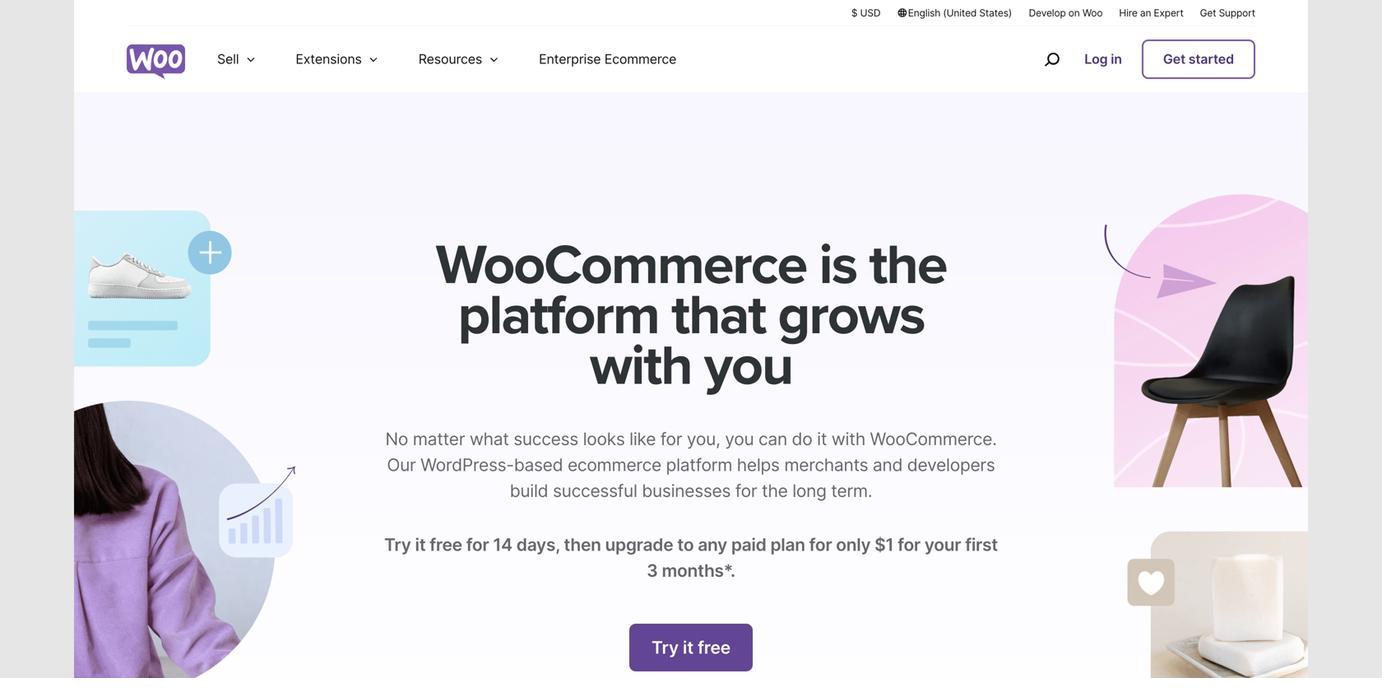 Task type: vqa. For each thing, say whether or not it's contained in the screenshot.
Open account menu icon
no



Task type: describe. For each thing, give the bounding box(es) containing it.
get started
[[1164, 51, 1235, 67]]

it inside no matter what success looks like for you, you can do it with woocommerce. our wordpress-based ecommerce platform helps merchants and developers build successful businesses for the long term.
[[817, 429, 827, 449]]

log in link
[[1078, 41, 1129, 77]]

woocommerce is the platform that grows with you
[[436, 232, 947, 400]]

get support
[[1201, 7, 1256, 19]]

the inside the woocommerce is the platform that grows with you
[[870, 232, 947, 299]]

paid
[[732, 534, 767, 555]]

support
[[1219, 7, 1256, 19]]

get support link
[[1201, 6, 1256, 20]]

hire an expert link
[[1120, 6, 1184, 20]]

that
[[672, 282, 766, 350]]

get for get started
[[1164, 51, 1186, 67]]

sell button
[[198, 26, 276, 92]]

try it free link
[[630, 624, 753, 672]]

no matter what success looks like for you, you can do it with woocommerce. our wordpress-based ecommerce platform helps merchants and developers build successful businesses for the long term.
[[385, 429, 997, 501]]

search image
[[1039, 46, 1065, 72]]

states)
[[980, 7, 1012, 19]]

first
[[966, 534, 998, 555]]

english
[[908, 7, 941, 19]]

to
[[678, 534, 694, 555]]

for left 14
[[466, 534, 489, 555]]

try for try it free
[[652, 637, 679, 658]]

days,
[[517, 534, 560, 555]]

long term.
[[793, 480, 873, 501]]

(united
[[944, 7, 977, 19]]

hire
[[1120, 7, 1138, 19]]

extensions
[[296, 51, 362, 67]]

is
[[819, 232, 857, 299]]

for down helps
[[736, 480, 758, 501]]

extensions button
[[276, 26, 399, 92]]

upgrade
[[605, 534, 674, 555]]

woocommerce.
[[870, 429, 997, 449]]

do
[[792, 429, 813, 449]]

it for try it free for 14 days, then upgrade to any paid plan for only $1 for your first 3 months*.
[[415, 534, 426, 555]]

$ usd button
[[852, 6, 881, 20]]

try it free for 14 days, then upgrade to any paid plan for only $1 for your first 3 months*.
[[384, 534, 998, 581]]

try it free
[[652, 637, 731, 658]]

3
[[647, 560, 658, 581]]

expert
[[1154, 7, 1184, 19]]

develop on woo
[[1029, 7, 1103, 19]]

based
[[514, 454, 563, 475]]

ecommerce
[[605, 51, 677, 67]]

woo
[[1083, 7, 1103, 19]]

plan
[[771, 534, 806, 555]]

merchants
[[785, 454, 869, 475]]

hire an expert
[[1120, 7, 1184, 19]]

english (united states)
[[908, 7, 1012, 19]]

for right like
[[661, 429, 683, 449]]

you,
[[687, 429, 721, 449]]

in
[[1111, 51, 1123, 67]]

log in
[[1085, 51, 1123, 67]]



Task type: locate. For each thing, give the bounding box(es) containing it.
get inside service navigation menu element
[[1164, 51, 1186, 67]]

14
[[493, 534, 513, 555]]

grows
[[778, 282, 925, 350]]

enterprise ecommerce
[[539, 51, 677, 67]]

started
[[1189, 51, 1235, 67]]

free down months*.
[[698, 637, 731, 658]]

0 horizontal spatial get
[[1164, 51, 1186, 67]]

the inside no matter what success looks like for you, you can do it with woocommerce. our wordpress-based ecommerce platform helps merchants and developers build successful businesses for the long term.
[[762, 480, 788, 501]]

0 vertical spatial the
[[870, 232, 947, 299]]

0 vertical spatial it
[[817, 429, 827, 449]]

1 horizontal spatial try
[[652, 637, 679, 658]]

1 horizontal spatial the
[[870, 232, 947, 299]]

usd
[[861, 7, 881, 19]]

platform inside the woocommerce is the platform that grows with you
[[458, 282, 659, 350]]

it
[[817, 429, 827, 449], [415, 534, 426, 555], [683, 637, 694, 658]]

0 horizontal spatial platform
[[458, 282, 659, 350]]

try inside try it free for 14 days, then upgrade to any paid plan for only $1 for your first 3 months*.
[[384, 534, 411, 555]]

sell
[[217, 51, 239, 67]]

free for try it free for 14 days, then upgrade to any paid plan for only $1 for your first 3 months*.
[[430, 534, 462, 555]]

enterprise
[[539, 51, 601, 67]]

any
[[698, 534, 728, 555]]

1 vertical spatial the
[[762, 480, 788, 501]]

the right is
[[870, 232, 947, 299]]

the
[[870, 232, 947, 299], [762, 480, 788, 501]]

it inside try it free for 14 days, then upgrade to any paid plan for only $1 for your first 3 months*.
[[415, 534, 426, 555]]

log
[[1085, 51, 1108, 67]]

1 vertical spatial try
[[652, 637, 679, 658]]

with
[[832, 429, 866, 449]]

0 horizontal spatial the
[[762, 480, 788, 501]]

resources button
[[399, 26, 519, 92]]

success
[[514, 429, 579, 449]]

free for try it free
[[698, 637, 731, 658]]

like
[[630, 429, 656, 449]]

for left only
[[810, 534, 832, 555]]

the down helps
[[762, 480, 788, 501]]

on
[[1069, 7, 1080, 19]]

an
[[1141, 7, 1152, 19]]

get left started
[[1164, 51, 1186, 67]]

free inside try it free for 14 days, then upgrade to any paid plan for only $1 for your first 3 months*.
[[430, 534, 462, 555]]

free
[[430, 534, 462, 555], [698, 637, 731, 658]]

get started link
[[1142, 40, 1256, 79]]

develop
[[1029, 7, 1066, 19]]

with you
[[590, 332, 793, 400]]

0 horizontal spatial try
[[384, 534, 411, 555]]

you
[[725, 429, 754, 449]]

and
[[873, 454, 903, 475]]

1 vertical spatial get
[[1164, 51, 1186, 67]]

months*.
[[662, 560, 736, 581]]

woocommerce
[[436, 232, 807, 299]]

platform inside no matter what success looks like for you, you can do it with woocommerce. our wordpress-based ecommerce platform helps merchants and developers build successful businesses for the long term.
[[666, 454, 733, 475]]

develop on woo link
[[1029, 6, 1103, 20]]

resources
[[419, 51, 482, 67]]

it right do
[[817, 429, 827, 449]]

ecommerce
[[568, 454, 662, 475]]

enterprise ecommerce link
[[519, 26, 697, 92]]

english (united states) button
[[897, 6, 1013, 20]]

it down our
[[415, 534, 426, 555]]

1 vertical spatial platform
[[666, 454, 733, 475]]

for
[[661, 429, 683, 449], [736, 480, 758, 501], [466, 534, 489, 555], [810, 534, 832, 555], [898, 534, 921, 555]]

$1
[[875, 534, 894, 555]]

our
[[387, 454, 416, 475]]

get for get support
[[1201, 7, 1217, 19]]

developers
[[908, 454, 996, 475]]

service navigation menu element
[[1009, 33, 1256, 86]]

looks
[[583, 429, 625, 449]]

matter
[[413, 429, 465, 449]]

then
[[564, 534, 601, 555]]

0 vertical spatial free
[[430, 534, 462, 555]]

0 vertical spatial get
[[1201, 7, 1217, 19]]

free inside try it free link
[[698, 637, 731, 658]]

no
[[385, 429, 408, 449]]

1 horizontal spatial it
[[683, 637, 694, 658]]

for right $1
[[898, 534, 921, 555]]

0 vertical spatial platform
[[458, 282, 659, 350]]

2 horizontal spatial it
[[817, 429, 827, 449]]

helps
[[737, 454, 780, 475]]

1 horizontal spatial free
[[698, 637, 731, 658]]

platform
[[458, 282, 659, 350], [666, 454, 733, 475]]

try for try it free for 14 days, then upgrade to any paid plan for only $1 for your first 3 months*.
[[384, 534, 411, 555]]

what
[[470, 429, 509, 449]]

it down months*.
[[683, 637, 694, 658]]

try down 3
[[652, 637, 679, 658]]

businesses
[[642, 480, 731, 501]]

1 vertical spatial free
[[698, 637, 731, 658]]

free left 14
[[430, 534, 462, 555]]

can
[[759, 429, 788, 449]]

try down our
[[384, 534, 411, 555]]

get
[[1201, 7, 1217, 19], [1164, 51, 1186, 67]]

only
[[836, 534, 871, 555]]

it for try it free
[[683, 637, 694, 658]]

your
[[925, 534, 962, 555]]

2 vertical spatial it
[[683, 637, 694, 658]]

1 horizontal spatial platform
[[666, 454, 733, 475]]

0 horizontal spatial free
[[430, 534, 462, 555]]

$
[[852, 7, 858, 19]]

get left support
[[1201, 7, 1217, 19]]

successful
[[553, 480, 638, 501]]

0 horizontal spatial it
[[415, 534, 426, 555]]

$ usd
[[852, 7, 881, 19]]

1 horizontal spatial get
[[1201, 7, 1217, 19]]

try
[[384, 534, 411, 555], [652, 637, 679, 658]]

0 vertical spatial try
[[384, 534, 411, 555]]

build
[[510, 480, 548, 501]]

1 vertical spatial it
[[415, 534, 426, 555]]

wordpress-
[[421, 454, 514, 475]]



